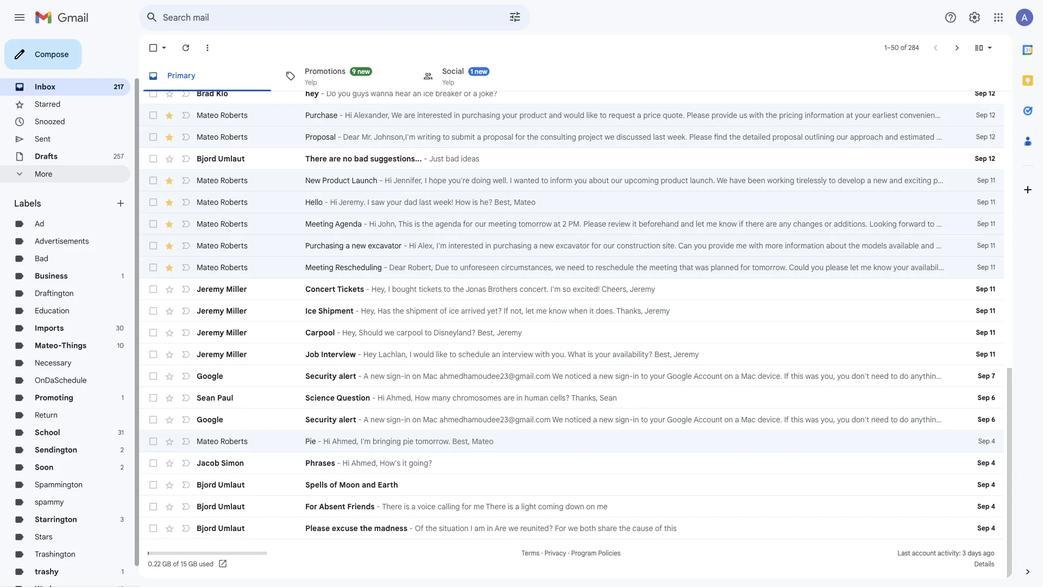 Task type: vqa. For each thing, say whether or not it's contained in the screenshot.


Task type: describe. For each thing, give the bounding box(es) containing it.
john,
[[378, 219, 397, 229]]

me left 'there'
[[707, 219, 717, 229]]

upcoming
[[625, 176, 659, 185]]

sendington link
[[35, 445, 77, 455]]

best, down 'science question - hi ahmed, how many chromosomes are in human cells? thanks, sean'
[[453, 437, 470, 446]]

1 vertical spatial dear
[[390, 263, 406, 272]]

security alert - a new sign-in on mac ahmedhamoudee23@gmail.com we noticed a new sign-in to your google account on a mac device. if this was you, you don't need to do anything. if not, we'll help you secure for sep 6
[[306, 415, 1039, 424]]

0 vertical spatial how
[[456, 197, 471, 207]]

security alert - a new sign-in on mac ahmedhamoudee23@gmail.com we noticed a new sign-in to your google account on a mac device. if this was you, you don't need to do anything. if not, we'll help you secure for sep 7
[[306, 371, 1039, 381]]

trashy
[[35, 567, 59, 577]]

1 vertical spatial or
[[825, 219, 832, 229]]

hi left alex,
[[409, 241, 416, 250]]

284
[[909, 44, 920, 52]]

mateo roberts for meeting agenda
[[197, 219, 248, 229]]

for right planned
[[741, 263, 751, 272]]

2 bjord from the top
[[197, 480, 216, 490]]

roberts for hello
[[221, 197, 248, 207]]

13 row from the top
[[139, 344, 1005, 365]]

0 vertical spatial interested
[[417, 110, 452, 120]]

0 horizontal spatial tomorrow.
[[416, 437, 451, 446]]

0 horizontal spatial meeting
[[489, 219, 517, 229]]

1 left 50
[[885, 44, 887, 52]]

is left he?
[[473, 197, 478, 207]]

0 vertical spatial ahmed,
[[387, 393, 413, 403]]

sep 4 for please excuse the madness - of the situation i am in are we reunited? for we both share the cause of this
[[978, 524, 996, 532]]

voice
[[418, 502, 436, 511]]

- left do
[[321, 89, 325, 98]]

4 bjord umlaut from the top
[[197, 524, 245, 533]]

draftington
[[35, 289, 74, 298]]

- right carpool
[[337, 328, 341, 337]]

please
[[826, 263, 849, 272]]

joke?
[[480, 89, 498, 98]]

for left the consulting
[[516, 132, 525, 142]]

best, right availability?
[[655, 350, 672, 359]]

1 · from the left
[[542, 549, 543, 557]]

me down 'there'
[[737, 241, 747, 250]]

labels heading
[[14, 198, 115, 209]]

1 horizontal spatial product
[[661, 176, 689, 185]]

phrases - hi ahmed, how's it going?
[[306, 458, 432, 468]]

14 row from the top
[[139, 365, 1039, 387]]

1 for promoting
[[122, 394, 124, 402]]

lachlan,
[[379, 350, 408, 359]]

concert
[[306, 284, 336, 294]]

the left models
[[849, 241, 860, 250]]

footer containing terms
[[139, 548, 1005, 570]]

1 horizontal spatial like
[[587, 110, 598, 120]]

purchase - hi alexander, we are interested in purchasing your product and would like to request a price quote. please provide us with the pricing information at your earliest convenience. thank you. best regards,
[[306, 110, 1033, 120]]

follow link to manage storage image
[[218, 559, 229, 570]]

2 for sendington
[[120, 446, 124, 454]]

drafts
[[35, 152, 58, 161]]

a for sep 6
[[364, 415, 369, 424]]

hi up moon on the bottom of the page
[[343, 458, 350, 468]]

0 vertical spatial let
[[696, 219, 705, 229]]

please right quote.
[[687, 110, 710, 120]]

this for sep 6
[[791, 415, 804, 424]]

1 bjord from the top
[[197, 154, 216, 163]]

tab list inside main content
[[139, 61, 1013, 91]]

proposal - dear mr. johnson,i'm writing to submit a proposal for the consulting project we discussed last week. please find the detailed proposal outlining our approach and estimated timeline. let me know if
[[306, 132, 1018, 142]]

are down hear
[[404, 110, 416, 120]]

i left think
[[979, 176, 981, 185]]

our down he?
[[475, 219, 487, 229]]

2 bjord umlaut from the top
[[197, 480, 245, 490]]

and down earliest
[[886, 132, 899, 142]]

me right let at the top of the page
[[981, 132, 992, 142]]

ahmedhamoudee23@gmail.com for sep 6
[[440, 415, 551, 424]]

light
[[522, 502, 537, 511]]

and up can
[[681, 219, 694, 229]]

our right outlining
[[837, 132, 849, 142]]

me down concert.
[[537, 306, 547, 316]]

bringing
[[373, 437, 401, 446]]

advertisements link
[[35, 236, 89, 246]]

privacy
[[545, 549, 567, 557]]

hi right the question
[[378, 393, 385, 403]]

mateo roberts for proposal
[[197, 132, 248, 142]]

are left no
[[329, 154, 341, 163]]

of right 50
[[901, 44, 907, 52]]

1 horizontal spatial if
[[1014, 132, 1018, 142]]

1 for trashy
[[122, 568, 124, 576]]

bad
[[35, 254, 48, 263]]

i left "hope"
[[425, 176, 427, 185]]

settings image
[[969, 11, 982, 24]]

- down the question
[[358, 415, 362, 424]]

2 vertical spatial i'm
[[361, 437, 371, 446]]

sendington
[[35, 445, 77, 455]]

0 horizontal spatial an
[[413, 89, 422, 98]]

roberts for proposal
[[221, 132, 248, 142]]

the left pricing
[[766, 110, 778, 120]]

2 vertical spatial this
[[665, 524, 677, 533]]

0 vertical spatial would
[[564, 110, 585, 120]]

with for us
[[750, 110, 764, 120]]

is right this
[[415, 219, 420, 229]]

secure for sep 6
[[1015, 415, 1039, 424]]

regards,
[[1005, 110, 1033, 120]]

1 for business
[[122, 272, 124, 280]]

know left when
[[549, 306, 567, 316]]

3 bjord umlaut from the top
[[197, 502, 245, 511]]

8 row from the top
[[139, 235, 1027, 257]]

starrington link
[[35, 515, 77, 524]]

sep 12 up let at the top of the page
[[977, 111, 996, 119]]

are
[[495, 524, 507, 533]]

social, one new message, tab
[[414, 61, 551, 91]]

working
[[768, 176, 795, 185]]

0 vertical spatial not,
[[511, 306, 524, 316]]

advanced search options image
[[504, 6, 526, 28]]

of inside footer
[[173, 560, 179, 568]]

30
[[116, 324, 124, 332]]

1 horizontal spatial find
[[1034, 263, 1044, 272]]

know down models
[[874, 263, 892, 272]]

0 vertical spatial information
[[805, 110, 845, 120]]

ice for an
[[424, 89, 434, 98]]

1 horizontal spatial last
[[654, 132, 666, 142]]

- right purchase
[[340, 110, 343, 120]]

and left their
[[922, 241, 935, 250]]

shipment
[[318, 306, 354, 316]]

sean paul
[[197, 393, 233, 403]]

0 vertical spatial purchasing
[[462, 110, 501, 120]]

there
[[746, 219, 764, 229]]

sep 6 for hi ahmed, how many chromosomes are in human cells? thanks, sean
[[978, 394, 996, 402]]

new inside promotions, 9 new messages, tab
[[358, 67, 370, 76]]

- right phrases
[[337, 458, 341, 468]]

1 excavator from the left
[[368, 241, 402, 250]]

klo
[[216, 89, 228, 98]]

their
[[937, 241, 953, 250]]

meeting for meeting rescheduling - dear robert, due to unforeseen circumstances, we need to reschedule the meeting that was planned for tomorrow. could you please let me know your availability for next week so we can find
[[306, 263, 334, 272]]

0 horizontal spatial like
[[436, 350, 448, 359]]

coming
[[538, 502, 564, 511]]

search mail image
[[142, 8, 162, 27]]

we up cells? on the right
[[553, 371, 563, 381]]

rescheduling
[[336, 263, 382, 272]]

yelp for promotions
[[305, 78, 317, 86]]

used
[[199, 560, 214, 568]]

2 excavator from the left
[[556, 241, 590, 250]]

product
[[323, 176, 350, 185]]

mateo roberts for purchasing a new excavator
[[197, 241, 248, 250]]

primary tab
[[139, 61, 276, 91]]

we left have
[[717, 176, 728, 185]]

for up reschedule
[[592, 241, 602, 250]]

price
[[644, 110, 661, 120]]

0 vertical spatial find
[[714, 132, 728, 142]]

robert,
[[408, 263, 434, 272]]

ondaschedule
[[35, 376, 87, 385]]

security for sep 7
[[306, 371, 337, 381]]

and up the consulting
[[549, 110, 562, 120]]

draftington link
[[35, 289, 74, 298]]

1 sean from the left
[[197, 393, 215, 403]]

terms
[[522, 549, 540, 557]]

- right agenda at left
[[364, 219, 367, 229]]

soon
[[35, 463, 54, 472]]

activity:
[[938, 549, 961, 557]]

jennifer,
[[394, 176, 423, 185]]

of right cause
[[655, 524, 663, 533]]

5 row from the top
[[139, 170, 1044, 191]]

does.
[[596, 306, 615, 316]]

best, down 'ice shipment - hey, has the shipment of ice arrived yet? if not, let me know when it does. thanks, jeremy'
[[478, 328, 495, 337]]

2 row from the top
[[139, 104, 1033, 126]]

bought
[[392, 284, 417, 294]]

security for sep 6
[[306, 415, 337, 424]]

2 horizontal spatial product
[[934, 176, 961, 185]]

1 inside social, one new message, tab
[[471, 67, 473, 76]]

please right 'pm.'
[[584, 219, 607, 229]]

do for sep 6
[[900, 415, 909, 424]]

- right friends at the bottom of the page
[[377, 502, 380, 511]]

for right agenda
[[463, 219, 473, 229]]

we left can
[[1008, 263, 1018, 272]]

2 horizontal spatial thanks,
[[982, 241, 1008, 250]]

don't for sep 6
[[852, 415, 870, 424]]

refresh image
[[180, 42, 191, 53]]

our left upcoming
[[611, 176, 623, 185]]

Search mail text field
[[163, 12, 478, 23]]

sep 4 for for absent friends - there is a voice calling for me there is a light coming down on me
[[978, 503, 996, 511]]

0 horizontal spatial if
[[739, 219, 744, 229]]

new product launch - hi jennifer, i hope you're doing well. i wanted to inform you about our upcoming product launch. we have been working tirelessly to develop a new and exciting product that i think you will love.
[[306, 176, 1044, 185]]

brothers
[[488, 284, 518, 294]]

due
[[435, 263, 449, 272]]

sep 12 down best
[[977, 133, 996, 141]]

paul
[[217, 393, 233, 403]]

21 row from the top
[[139, 518, 1005, 539]]

1 roberts from the top
[[221, 110, 248, 120]]

prices?
[[955, 241, 980, 250]]

- right hello
[[325, 197, 328, 207]]

11 row from the top
[[139, 300, 1005, 322]]

3 inside last account activity: 3 days ago details
[[963, 549, 967, 557]]

0 vertical spatial or
[[464, 89, 471, 98]]

cause
[[633, 524, 653, 533]]

disneyland?
[[434, 328, 476, 337]]

sep 12 up think
[[976, 155, 996, 163]]

human
[[525, 393, 548, 403]]

week
[[978, 263, 996, 272]]

the right 'has'
[[393, 306, 404, 316]]

mateo roberts for meeting rescheduling
[[197, 263, 248, 272]]

circumstances,
[[501, 263, 554, 272]]

i right well.
[[510, 176, 512, 185]]

you, for sep 6
[[821, 415, 836, 424]]

days
[[968, 549, 982, 557]]

we'll for sep 7
[[967, 371, 982, 381]]

know down best
[[994, 132, 1012, 142]]

starred link
[[35, 99, 60, 109]]

wanna
[[371, 89, 393, 98]]

help for 6
[[984, 415, 999, 424]]

device. for sep 6
[[758, 415, 783, 424]]

- right the question
[[372, 393, 376, 403]]

1 horizontal spatial i'm
[[437, 241, 447, 250]]

i left bought
[[388, 284, 390, 294]]

row containing brad klo
[[139, 83, 1005, 104]]

a for sep 7
[[364, 371, 369, 381]]

return
[[35, 410, 58, 420]]

hey, for hey, i bought tickets to the jonas brothers concert. i'm so excited! cheers, jeremy
[[372, 284, 386, 294]]

support image
[[945, 11, 958, 24]]

2 proposal from the left
[[773, 132, 803, 142]]

we up johnson,i'm
[[392, 110, 402, 120]]

of right shipment
[[440, 306, 447, 316]]

wanted
[[514, 176, 540, 185]]

me up the share
[[597, 502, 608, 511]]

1 gb from the left
[[162, 560, 171, 568]]

outlining
[[805, 132, 835, 142]]

guys
[[353, 89, 369, 98]]

for left next
[[949, 263, 959, 272]]

hi left the john,
[[369, 219, 376, 229]]

mateo roberts for new product launch
[[197, 176, 248, 185]]

0.22 gb of 15 gb used
[[148, 560, 214, 568]]

ice
[[306, 306, 317, 316]]

account for sep 6
[[694, 415, 723, 424]]

0 vertical spatial need
[[567, 263, 585, 272]]

3 inside labels navigation
[[120, 516, 124, 524]]

0 horizontal spatial last
[[419, 197, 432, 207]]

i left am on the left bottom of page
[[471, 524, 473, 533]]

jeremy miller for job interview
[[197, 350, 247, 359]]

0 vertical spatial dear
[[343, 132, 360, 142]]

1 horizontal spatial there
[[382, 502, 402, 511]]

provide for please
[[712, 110, 738, 120]]

project
[[579, 132, 603, 142]]

0 vertical spatial it
[[633, 219, 637, 229]]

can
[[679, 241, 692, 250]]

is left light
[[508, 502, 514, 511]]

- left alex,
[[404, 241, 407, 250]]

2 horizontal spatial let
[[851, 263, 859, 272]]

jeremy miller for carpool
[[197, 328, 247, 337]]

12 up best
[[989, 89, 996, 98]]

the right the excuse
[[360, 524, 373, 533]]

6 row from the top
[[139, 191, 1005, 213]]

0 vertical spatial that
[[963, 176, 977, 185]]

promotions, 9 new messages, tab
[[277, 61, 414, 91]]

not, for sep 7
[[952, 371, 965, 381]]

- right rescheduling in the left top of the page
[[384, 263, 388, 272]]

1 vertical spatial interested
[[449, 241, 484, 250]]

please excuse the madness - of the situation i am in are we reunited? for we both share the cause of this
[[306, 524, 677, 533]]

program policies link
[[572, 549, 621, 557]]

0 horizontal spatial thanks,
[[572, 393, 598, 403]]

ice for of
[[449, 306, 459, 316]]

roberts for purchasing a new excavator
[[221, 241, 248, 250]]

sep 12 up best
[[976, 89, 996, 98]]

1 horizontal spatial about
[[827, 241, 847, 250]]

1 vertical spatial for
[[555, 524, 567, 533]]

1 horizontal spatial an
[[492, 350, 501, 359]]

i right lachlan,
[[410, 350, 412, 359]]

we right 'circumstances,'
[[556, 263, 566, 272]]

should
[[359, 328, 383, 337]]

i left saw
[[368, 197, 370, 207]]

thank
[[948, 110, 969, 120]]

question
[[337, 393, 370, 403]]

are left any
[[766, 219, 777, 229]]

with for me
[[749, 241, 764, 250]]

miller for carpool - hey, should we carpool to disneyland? best, jeremy
[[226, 328, 247, 337]]

1 50 of 284
[[885, 44, 920, 52]]

1 vertical spatial information
[[785, 241, 825, 250]]

policies
[[599, 549, 621, 557]]

has
[[378, 306, 391, 316]]

roberts for meeting rescheduling
[[221, 263, 248, 272]]

science
[[306, 393, 335, 403]]

absent
[[319, 502, 346, 511]]

2 vertical spatial with
[[536, 350, 550, 359]]

hi right pie
[[324, 437, 331, 446]]

jacob simon
[[197, 458, 244, 468]]

me up am on the left bottom of page
[[474, 502, 485, 511]]

can
[[1020, 263, 1033, 272]]

1 vertical spatial would
[[414, 350, 434, 359]]

spells of moon and earth
[[306, 480, 398, 490]]

1 horizontal spatial meeting
[[650, 263, 678, 272]]

friends
[[347, 502, 375, 511]]

6 for security alert - a new sign-in on mac ahmedhamoudee23@gmail.com we noticed a new sign-in to your google account on a mac device. if this was you, you don't need to do anything. if not, we'll help you secure
[[992, 416, 996, 424]]

- right shipment
[[356, 306, 359, 316]]

concert.
[[520, 284, 549, 294]]

4 for please excuse the madness - of the situation i am in are we reunited? for we both share the cause of this
[[992, 524, 996, 532]]

0 horizontal spatial that
[[680, 263, 694, 272]]

availability
[[911, 263, 947, 272]]

1 bjord umlaut from the top
[[197, 154, 245, 163]]

2 for soon
[[120, 463, 124, 472]]

job
[[306, 350, 319, 359]]

we down cells? on the right
[[553, 415, 563, 424]]

1 vertical spatial thanks,
[[617, 306, 643, 316]]

0 horizontal spatial let
[[526, 306, 535, 316]]

tickets
[[337, 284, 364, 294]]

been
[[748, 176, 766, 185]]

1 bad from the left
[[354, 154, 369, 163]]

10 row from the top
[[139, 278, 1005, 300]]

please down absent
[[306, 524, 330, 533]]

please right week.
[[690, 132, 713, 142]]

- right pie
[[318, 437, 322, 446]]

purchasing a new excavator - hi alex, i'm interested in purchasing a new excavator for our construction site. can you provide me with more information about the models available and their prices? thanks, mark
[[306, 241, 1027, 250]]

we right should
[[385, 328, 395, 337]]

2 horizontal spatial there
[[486, 502, 506, 511]]

and left exciting
[[890, 176, 903, 185]]

1 horizontal spatial at
[[847, 110, 854, 120]]

me down models
[[861, 263, 872, 272]]

pie
[[403, 437, 414, 446]]

toggle split pane mode image
[[974, 42, 985, 53]]

1 vertical spatial how
[[415, 393, 430, 403]]

ad link
[[35, 219, 44, 229]]

hope
[[429, 176, 447, 185]]

1 vertical spatial it
[[590, 306, 594, 316]]

ahmed, for how's
[[352, 458, 378, 468]]



Task type: locate. For each thing, give the bounding box(es) containing it.
of
[[415, 524, 424, 533]]

provide for you
[[709, 241, 735, 250]]

0 vertical spatial we'll
[[967, 371, 982, 381]]

1 horizontal spatial sean
[[600, 393, 617, 403]]

2 device. from the top
[[758, 415, 783, 424]]

stars
[[35, 532, 52, 542]]

2 yelp from the left
[[443, 78, 455, 86]]

need for sep 7
[[872, 371, 889, 381]]

job interview - hey lachlan, i would like to schedule an interview with you. what is your availability? best, jeremy
[[306, 350, 699, 359]]

2 don't from the top
[[852, 415, 870, 424]]

0 vertical spatial secure
[[1015, 371, 1039, 381]]

anything. for sep 6
[[911, 415, 943, 424]]

8 mateo roberts from the top
[[197, 437, 248, 446]]

1 meeting from the top
[[306, 219, 334, 229]]

1 vertical spatial device.
[[758, 415, 783, 424]]

2 anything. from the top
[[911, 415, 943, 424]]

the right of in the left of the page
[[426, 524, 437, 533]]

ice left breaker
[[424, 89, 434, 98]]

1 vertical spatial purchasing
[[494, 241, 532, 250]]

9 new
[[352, 67, 370, 76]]

need for sep 6
[[872, 415, 889, 424]]

yelp inside promotions, 9 new messages, tab
[[305, 78, 317, 86]]

2 vertical spatial not,
[[952, 415, 965, 424]]

is right what
[[588, 350, 594, 359]]

0 horizontal spatial it
[[403, 458, 407, 468]]

provide up planned
[[709, 241, 735, 250]]

tomorrow. down more at the right of page
[[753, 263, 788, 272]]

1 device. from the top
[[758, 371, 783, 381]]

6 for science question - hi ahmed, how many chromosomes are in human cells? thanks, sean
[[992, 394, 996, 402]]

2 sean from the left
[[600, 393, 617, 403]]

both
[[580, 524, 596, 533]]

exciting
[[905, 176, 932, 185]]

the
[[766, 110, 778, 120], [527, 132, 539, 142], [730, 132, 741, 142], [422, 219, 434, 229], [849, 241, 860, 250], [636, 263, 648, 272], [453, 284, 464, 294], [393, 306, 404, 316], [360, 524, 373, 533], [426, 524, 437, 533], [619, 524, 631, 533]]

1 horizontal spatial ice
[[449, 306, 459, 316]]

the down construction
[[636, 263, 648, 272]]

1 account from the top
[[694, 371, 723, 381]]

spammy link
[[35, 497, 64, 507]]

0 vertical spatial was
[[696, 263, 709, 272]]

ago
[[984, 549, 995, 557]]

this for sep 7
[[791, 371, 804, 381]]

3 umlaut from the top
[[218, 502, 245, 511]]

this
[[791, 371, 804, 381], [791, 415, 804, 424], [665, 524, 677, 533]]

this
[[399, 219, 413, 229]]

available
[[889, 241, 920, 250]]

1 mateo roberts from the top
[[197, 110, 248, 120]]

excuse
[[332, 524, 358, 533]]

interview
[[503, 350, 534, 359]]

our up reschedule
[[604, 241, 615, 250]]

ice
[[424, 89, 434, 98], [449, 306, 459, 316]]

like
[[587, 110, 598, 120], [436, 350, 448, 359]]

0 vertical spatial for
[[306, 502, 317, 511]]

we left the both
[[568, 524, 578, 533]]

1 vertical spatial last
[[419, 197, 432, 207]]

1 left 0.22
[[122, 568, 124, 576]]

12 left regards,
[[990, 111, 996, 119]]

2 vertical spatial hey,
[[342, 328, 357, 337]]

about right inform
[[589, 176, 609, 185]]

miller for concert tickets - hey, i bought tickets to the jonas brothers concert. i'm so excited! cheers, jeremy
[[226, 284, 247, 294]]

it right review
[[633, 219, 637, 229]]

compose
[[35, 49, 69, 59]]

purchasing up 'circumstances,'
[[494, 241, 532, 250]]

0 vertical spatial about
[[589, 176, 609, 185]]

1
[[885, 44, 887, 52], [471, 67, 473, 76], [122, 272, 124, 280], [122, 394, 124, 402], [122, 568, 124, 576]]

there up 'new'
[[306, 154, 327, 163]]

16 row from the top
[[139, 409, 1039, 431]]

thanks, right cells? on the right
[[572, 393, 598, 403]]

tab list containing promotions
[[139, 61, 1013, 91]]

spammington
[[35, 480, 83, 490]]

4 for for absent friends - there is a voice calling for me there is a light coming down on me
[[992, 503, 996, 511]]

0 horizontal spatial there
[[306, 154, 327, 163]]

1 vertical spatial you.
[[552, 350, 566, 359]]

row
[[139, 83, 1005, 104], [139, 104, 1033, 126], [139, 126, 1018, 148], [139, 148, 1005, 170], [139, 170, 1044, 191], [139, 191, 1005, 213], [139, 213, 1012, 235], [139, 235, 1027, 257], [139, 257, 1044, 278], [139, 278, 1005, 300], [139, 300, 1005, 322], [139, 322, 1005, 344], [139, 344, 1005, 365], [139, 365, 1039, 387], [139, 387, 1005, 409], [139, 409, 1039, 431], [139, 431, 1005, 452], [139, 452, 1005, 474], [139, 474, 1005, 496], [139, 496, 1005, 518], [139, 518, 1005, 539]]

15
[[181, 560, 187, 568]]

2 · from the left
[[568, 549, 570, 557]]

hey
[[363, 350, 377, 359]]

ahmed, for i'm
[[332, 437, 359, 446]]

timeline.
[[937, 132, 966, 142]]

last
[[654, 132, 666, 142], [419, 197, 432, 207]]

alert for sep 6
[[339, 415, 356, 424]]

interested up unforeseen
[[449, 241, 484, 250]]

about up the please
[[827, 241, 847, 250]]

0 vertical spatial provide
[[712, 110, 738, 120]]

security down science on the left of the page
[[306, 415, 337, 424]]

2 sep 6 from the top
[[978, 416, 996, 424]]

don't for sep 7
[[852, 371, 870, 381]]

2 roberts from the top
[[221, 132, 248, 142]]

1 vertical spatial anything.
[[911, 415, 943, 424]]

ahmedhamoudee23@gmail.com for sep 7
[[440, 371, 551, 381]]

meeting
[[489, 219, 517, 229], [650, 263, 678, 272]]

1 vertical spatial hey,
[[361, 306, 376, 316]]

0 horizontal spatial product
[[520, 110, 547, 120]]

last right dad
[[419, 197, 432, 207]]

umlaut for 19th row from the top
[[218, 480, 245, 490]]

jeremy miller for ice shipment
[[197, 306, 247, 316]]

noticed for sep 7
[[565, 371, 591, 381]]

do for sep 7
[[900, 371, 909, 381]]

would up the consulting
[[564, 110, 585, 120]]

what
[[568, 350, 586, 359]]

0 horizontal spatial find
[[714, 132, 728, 142]]

carpool - hey, should we carpool to disneyland? best, jeremy
[[306, 328, 522, 337]]

find right can
[[1034, 263, 1044, 272]]

would
[[564, 110, 585, 120], [414, 350, 434, 359]]

1 vertical spatial you,
[[821, 415, 836, 424]]

1 horizontal spatial or
[[825, 219, 832, 229]]

1 security alert - a new sign-in on mac ahmedhamoudee23@gmail.com we noticed a new sign-in to your google account on a mac device. if this was you, you don't need to do anything. if not, we'll help you secure from the top
[[306, 371, 1039, 381]]

1 vertical spatial not,
[[952, 371, 965, 381]]

provide left us
[[712, 110, 738, 120]]

hi left the alexander,
[[345, 110, 352, 120]]

2 security from the top
[[306, 415, 337, 424]]

12 up think
[[989, 155, 996, 163]]

20 row from the top
[[139, 496, 1005, 518]]

9 row from the top
[[139, 257, 1044, 278]]

0 horizontal spatial gb
[[162, 560, 171, 568]]

2 6 from the top
[[992, 416, 996, 424]]

we
[[392, 110, 402, 120], [717, 176, 728, 185], [553, 371, 563, 381], [553, 415, 563, 424]]

alert for sep 7
[[339, 371, 356, 381]]

1 vertical spatial need
[[872, 371, 889, 381]]

1 vertical spatial meeting
[[650, 263, 678, 272]]

how
[[456, 197, 471, 207], [415, 393, 430, 403]]

2 you, from the top
[[821, 415, 836, 424]]

labels navigation
[[0, 35, 139, 587]]

4 jeremy miller from the top
[[197, 350, 247, 359]]

are
[[404, 110, 416, 120], [329, 154, 341, 163], [766, 219, 777, 229], [504, 393, 515, 403]]

- right launch
[[380, 176, 383, 185]]

main menu image
[[13, 11, 26, 24]]

many
[[432, 393, 451, 403]]

suggestions...
[[370, 154, 422, 163]]

about
[[589, 176, 609, 185], [827, 241, 847, 250]]

0 horizontal spatial how
[[415, 393, 430, 403]]

1 secure from the top
[[1015, 371, 1039, 381]]

jacob
[[197, 458, 220, 468]]

2 security alert - a new sign-in on mac ahmedhamoudee23@gmail.com we noticed a new sign-in to your google account on a mac device. if this was you, you don't need to do anything. if not, we'll help you secure from the top
[[306, 415, 1039, 424]]

models
[[862, 241, 887, 250]]

5 roberts from the top
[[221, 219, 248, 229]]

5 mateo roberts from the top
[[197, 219, 248, 229]]

writing
[[417, 132, 441, 142]]

2 alert from the top
[[339, 415, 356, 424]]

0 vertical spatial with
[[750, 110, 764, 120]]

umlaut for first row from the bottom
[[218, 524, 245, 533]]

miller for ice shipment - hey, has the shipment of ice arrived yet? if not, let me know when it does. thanks, jeremy
[[226, 306, 247, 316]]

know left 'there'
[[719, 219, 738, 229]]

1 yelp from the left
[[305, 78, 317, 86]]

0 horizontal spatial ·
[[542, 549, 543, 557]]

was for sep 7
[[806, 371, 819, 381]]

we'll for sep 6
[[967, 415, 982, 424]]

2 meeting from the top
[[306, 263, 334, 272]]

2 gb from the left
[[188, 560, 197, 568]]

1 horizontal spatial gb
[[188, 560, 197, 568]]

1 up 31
[[122, 394, 124, 402]]

0 vertical spatial at
[[847, 110, 854, 120]]

it right how's
[[403, 458, 407, 468]]

2 vertical spatial thanks,
[[572, 393, 598, 403]]

roberts for new product launch
[[221, 176, 248, 185]]

jonas
[[466, 284, 486, 294]]

thanks, right 'does.'
[[617, 306, 643, 316]]

0 vertical spatial so
[[998, 263, 1006, 272]]

sean right cells? on the right
[[600, 393, 617, 403]]

2 horizontal spatial i'm
[[551, 284, 561, 294]]

hi left the jennifer,
[[385, 176, 392, 185]]

let up purchasing a new excavator - hi alex, i'm interested in purchasing a new excavator for our construction site. can you provide me with more information about the models available and their prices? thanks, mark
[[696, 219, 705, 229]]

12 right let at the top of the page
[[990, 133, 996, 141]]

convenience.
[[900, 110, 946, 120]]

4 for pie - hi ahmed, i'm bringing pie tomorrow. best, mateo
[[992, 437, 996, 446]]

0 vertical spatial this
[[791, 371, 804, 381]]

like down 'disneyland?'
[[436, 350, 448, 359]]

brad klo
[[197, 89, 228, 98]]

row containing sean paul
[[139, 387, 1005, 409]]

2 ahmedhamoudee23@gmail.com from the top
[[440, 415, 551, 424]]

help for 7
[[984, 371, 999, 381]]

how left many
[[415, 393, 430, 403]]

us
[[740, 110, 748, 120]]

additions.
[[834, 219, 868, 229]]

i'm right concert.
[[551, 284, 561, 294]]

we right project
[[605, 132, 615, 142]]

0 vertical spatial alert
[[339, 371, 356, 381]]

4 roberts from the top
[[221, 197, 248, 207]]

we'll left 7
[[967, 371, 982, 381]]

1 vertical spatial 2
[[120, 446, 124, 454]]

1 horizontal spatial would
[[564, 110, 585, 120]]

2 a from the top
[[364, 415, 369, 424]]

0 horizontal spatial 3
[[120, 516, 124, 524]]

the right the share
[[619, 524, 631, 533]]

account
[[913, 549, 937, 557]]

4 row from the top
[[139, 148, 1005, 170]]

1 vertical spatial ahmed,
[[332, 437, 359, 446]]

0 horizontal spatial ice
[[424, 89, 434, 98]]

1 horizontal spatial ·
[[568, 549, 570, 557]]

1 horizontal spatial yelp
[[443, 78, 455, 86]]

you're
[[449, 176, 470, 185]]

of inside spells of moon and earth link
[[330, 480, 337, 490]]

1 miller from the top
[[226, 284, 247, 294]]

3 roberts from the top
[[221, 176, 248, 185]]

purchasing down joke?
[[462, 110, 501, 120]]

mateo-things
[[35, 341, 87, 350]]

gb right 15
[[188, 560, 197, 568]]

ahmedhamoudee23@gmail.com down chromosomes
[[440, 415, 551, 424]]

there are no bad suggestions... - just bad ideas
[[306, 154, 480, 163]]

1 horizontal spatial bad
[[446, 154, 459, 163]]

2 vertical spatial was
[[806, 415, 819, 424]]

1 horizontal spatial it
[[590, 306, 594, 316]]

yelp
[[305, 78, 317, 86], [443, 78, 455, 86]]

1 vertical spatial at
[[554, 219, 561, 229]]

1 vertical spatial sep 6
[[978, 416, 996, 424]]

secure for sep 7
[[1015, 371, 1039, 381]]

submit
[[452, 132, 475, 142]]

noticed for sep 6
[[565, 415, 591, 424]]

could
[[790, 263, 810, 272]]

· right privacy link
[[568, 549, 570, 557]]

3 bjord from the top
[[197, 502, 216, 511]]

promoting link
[[35, 393, 73, 403]]

1 anything. from the top
[[911, 371, 943, 381]]

sep 7
[[979, 372, 996, 380]]

with
[[750, 110, 764, 120], [749, 241, 764, 250], [536, 350, 550, 359]]

hey, for hey, has the shipment of ice arrived yet? if not, let me know when it does. thanks, jeremy
[[361, 306, 376, 316]]

6 mateo roberts from the top
[[197, 241, 248, 250]]

0 horizontal spatial would
[[414, 350, 434, 359]]

a down hey
[[364, 371, 369, 381]]

1 alert from the top
[[339, 371, 356, 381]]

roberts for meeting agenda
[[221, 219, 248, 229]]

are left human
[[504, 393, 515, 403]]

0 vertical spatial sep 6
[[978, 394, 996, 402]]

7 row from the top
[[139, 213, 1012, 235]]

imports
[[35, 323, 64, 333]]

more
[[766, 241, 783, 250]]

product up the consulting
[[520, 110, 547, 120]]

the left the consulting
[[527, 132, 539, 142]]

and
[[549, 110, 562, 120], [886, 132, 899, 142], [890, 176, 903, 185], [681, 219, 694, 229], [922, 241, 935, 250], [362, 480, 376, 490]]

0 vertical spatial help
[[984, 371, 999, 381]]

- right proposal
[[338, 132, 341, 142]]

17 row from the top
[[139, 431, 1005, 452]]

2 account from the top
[[694, 415, 723, 424]]

3 jeremy miller from the top
[[197, 328, 247, 337]]

1 umlaut from the top
[[218, 154, 245, 163]]

8 roberts from the top
[[221, 437, 248, 446]]

2 mateo roberts from the top
[[197, 132, 248, 142]]

1 horizontal spatial you.
[[971, 110, 985, 120]]

would down carpool - hey, should we carpool to disneyland? best, jeremy
[[414, 350, 434, 359]]

- right tickets
[[366, 284, 370, 294]]

19 row from the top
[[139, 474, 1005, 496]]

you,
[[821, 371, 836, 381], [821, 415, 836, 424]]

hey, up 'has'
[[372, 284, 386, 294]]

4 miller from the top
[[226, 350, 247, 359]]

hey, left 'has'
[[361, 306, 376, 316]]

alert down the question
[[339, 415, 356, 424]]

1 we'll from the top
[[967, 371, 982, 381]]

0 vertical spatial account
[[694, 371, 723, 381]]

well.
[[493, 176, 508, 185]]

- left just
[[424, 154, 427, 163]]

0 vertical spatial ahmedhamoudee23@gmail.com
[[440, 371, 551, 381]]

main content
[[139, 0, 1044, 578]]

if
[[504, 306, 509, 316], [785, 371, 789, 381], [945, 371, 950, 381], [785, 415, 789, 424], [945, 415, 950, 424]]

12 row from the top
[[139, 322, 1005, 344]]

2 noticed from the top
[[565, 415, 591, 424]]

there up "madness"
[[382, 502, 402, 511]]

4 bjord from the top
[[197, 524, 216, 533]]

was
[[696, 263, 709, 272], [806, 371, 819, 381], [806, 415, 819, 424]]

gmail image
[[35, 7, 94, 28]]

account for sep 7
[[694, 371, 723, 381]]

18 row from the top
[[139, 452, 1005, 474]]

in
[[454, 110, 460, 120], [486, 241, 492, 250], [405, 371, 411, 381], [633, 371, 639, 381], [517, 393, 523, 403], [405, 415, 411, 424], [633, 415, 639, 424], [487, 524, 493, 533]]

2 bad from the left
[[446, 154, 459, 163]]

i'm right alex,
[[437, 241, 447, 250]]

0 vertical spatial meeting
[[306, 219, 334, 229]]

we'll down sep 7
[[967, 415, 982, 424]]

sep 6 for a new sign-in on mac ahmedhamoudee23@gmail.com we noticed a new sign-in to your google account on a mac device. if this was you, you don't need to do anything. if not, we'll help you secure
[[978, 416, 996, 424]]

of left 15
[[173, 560, 179, 568]]

1 vertical spatial this
[[791, 415, 804, 424]]

beforehand
[[639, 219, 679, 229]]

the left jonas
[[453, 284, 464, 294]]

0 horizontal spatial dear
[[343, 132, 360, 142]]

2 help from the top
[[984, 415, 999, 424]]

tab list
[[1013, 35, 1044, 548], [139, 61, 1013, 91]]

and left the earth
[[362, 480, 376, 490]]

0 horizontal spatial you.
[[552, 350, 566, 359]]

- up the question
[[358, 371, 362, 381]]

the left detailed
[[730, 132, 741, 142]]

new inside social, one new message, tab
[[475, 67, 488, 76]]

consulting
[[541, 132, 577, 142]]

1 vertical spatial was
[[806, 371, 819, 381]]

1 horizontal spatial so
[[998, 263, 1006, 272]]

you, for sep 7
[[821, 371, 836, 381]]

we right are
[[509, 524, 519, 533]]

1 vertical spatial so
[[563, 284, 571, 294]]

excavator down the john,
[[368, 241, 402, 250]]

1 vertical spatial a
[[364, 415, 369, 424]]

device. for sep 7
[[758, 371, 783, 381]]

yelp inside social, one new message, tab
[[443, 78, 455, 86]]

3 mateo roberts from the top
[[197, 176, 248, 185]]

2 vertical spatial it
[[403, 458, 407, 468]]

alert up the question
[[339, 371, 356, 381]]

was for sep 6
[[806, 415, 819, 424]]

we
[[605, 132, 615, 142], [556, 263, 566, 272], [1008, 263, 1018, 272], [385, 328, 395, 337], [509, 524, 519, 533], [568, 524, 578, 533]]

0 vertical spatial like
[[587, 110, 598, 120]]

meeting for meeting agenda - hi john, this is the agenda for our meeting tomorrow at 2 pm. please review it beforehand and let me know if there are any changes or additions. looking forward to seeing you.best,emily
[[306, 219, 334, 229]]

0 vertical spatial do
[[900, 371, 909, 381]]

15 row from the top
[[139, 387, 1005, 409]]

provide
[[712, 110, 738, 120], [709, 241, 735, 250]]

1 6 from the top
[[992, 394, 996, 402]]

2 jeremy miller from the top
[[197, 306, 247, 316]]

1 a from the top
[[364, 371, 369, 381]]

4 mateo roberts from the top
[[197, 197, 248, 207]]

with left more at the right of page
[[749, 241, 764, 250]]

7 mateo roberts from the top
[[197, 263, 248, 272]]

starred
[[35, 99, 60, 109]]

sep 4 for pie - hi ahmed, i'm bringing pie tomorrow. best, mateo
[[979, 437, 996, 446]]

unforeseen
[[460, 263, 499, 272]]

None search field
[[139, 4, 531, 30]]

3 miller from the top
[[226, 328, 247, 337]]

main content containing promotions
[[139, 0, 1044, 578]]

1 you, from the top
[[821, 371, 836, 381]]

1 horizontal spatial tomorrow.
[[753, 263, 788, 272]]

4 umlaut from the top
[[218, 524, 245, 533]]

3 row from the top
[[139, 126, 1018, 148]]

4
[[992, 437, 996, 446], [992, 459, 996, 467], [992, 481, 996, 489], [992, 503, 996, 511], [992, 524, 996, 532]]

0 vertical spatial meeting
[[489, 219, 517, 229]]

alex,
[[418, 241, 435, 250]]

cells?
[[550, 393, 570, 403]]

doing
[[472, 176, 491, 185]]

older image
[[952, 42, 963, 53]]

ahmed, up phrases - hi ahmed, how's it going?
[[332, 437, 359, 446]]

promotions
[[305, 67, 346, 76]]

of left moon on the bottom of the page
[[330, 480, 337, 490]]

row containing jacob simon
[[139, 452, 1005, 474]]

50
[[891, 44, 900, 52]]

1 ahmedhamoudee23@gmail.com from the top
[[440, 371, 551, 381]]

0 horizontal spatial at
[[554, 219, 561, 229]]

0 horizontal spatial proposal
[[483, 132, 514, 142]]

None checkbox
[[148, 42, 159, 53], [148, 110, 159, 121], [148, 153, 159, 164], [148, 219, 159, 229], [148, 240, 159, 251], [148, 284, 159, 295], [148, 306, 159, 316], [148, 349, 159, 360], [148, 371, 159, 382], [148, 392, 159, 403], [148, 436, 159, 447], [148, 458, 159, 469], [148, 479, 159, 490], [148, 42, 159, 53], [148, 110, 159, 121], [148, 153, 159, 164], [148, 219, 159, 229], [148, 240, 159, 251], [148, 284, 159, 295], [148, 306, 159, 316], [148, 349, 159, 360], [148, 371, 159, 382], [148, 392, 159, 403], [148, 436, 159, 447], [148, 458, 159, 469], [148, 479, 159, 490]]

6
[[992, 394, 996, 402], [992, 416, 996, 424]]

yelp for social
[[443, 78, 455, 86]]

seeing
[[937, 219, 960, 229]]

how right "week!"
[[456, 197, 471, 207]]

2 vertical spatial let
[[526, 306, 535, 316]]

0 horizontal spatial for
[[306, 502, 317, 511]]

approach
[[851, 132, 884, 142]]

1 horizontal spatial thanks,
[[617, 306, 643, 316]]

0 horizontal spatial or
[[464, 89, 471, 98]]

jeremy miller
[[197, 284, 247, 294], [197, 306, 247, 316], [197, 328, 247, 337], [197, 350, 247, 359]]

and inside spells of moon and earth link
[[362, 480, 376, 490]]

let down concert.
[[526, 306, 535, 316]]

anything. for sep 7
[[911, 371, 943, 381]]

footer
[[139, 548, 1005, 570]]

7 roberts from the top
[[221, 263, 248, 272]]

0 vertical spatial you,
[[821, 371, 836, 381]]

1 horizontal spatial dear
[[390, 263, 406, 272]]

2 we'll from the top
[[967, 415, 982, 424]]

0 vertical spatial 6
[[992, 394, 996, 402]]

1 row from the top
[[139, 83, 1005, 104]]

jeremy miller for concert tickets
[[197, 284, 247, 294]]

1 security from the top
[[306, 371, 337, 381]]

1 right the social
[[471, 67, 473, 76]]

9
[[352, 67, 356, 76]]

mac
[[423, 371, 438, 381], [742, 371, 756, 381], [423, 415, 438, 424], [742, 415, 756, 424]]

2 inside main content
[[563, 219, 567, 229]]

at left 'pm.'
[[554, 219, 561, 229]]

noticed
[[565, 371, 591, 381], [565, 415, 591, 424]]

0 vertical spatial you.
[[971, 110, 985, 120]]

1 jeremy miller from the top
[[197, 284, 247, 294]]

0 horizontal spatial so
[[563, 284, 571, 294]]

is left voice
[[404, 502, 410, 511]]

mateo roberts for hello
[[197, 197, 248, 207]]

2 umlaut from the top
[[218, 480, 245, 490]]

umlaut
[[218, 154, 245, 163], [218, 480, 245, 490], [218, 502, 245, 511], [218, 524, 245, 533]]

1 noticed from the top
[[565, 371, 591, 381]]

None checkbox
[[148, 88, 159, 99], [148, 132, 159, 142], [148, 175, 159, 186], [148, 197, 159, 208], [148, 262, 159, 273], [148, 327, 159, 338], [148, 414, 159, 425], [148, 501, 159, 512], [148, 523, 159, 534], [148, 88, 159, 99], [148, 132, 159, 142], [148, 175, 159, 186], [148, 197, 159, 208], [148, 262, 159, 273], [148, 327, 159, 338], [148, 414, 159, 425], [148, 501, 159, 512], [148, 523, 159, 534]]

1 proposal from the left
[[483, 132, 514, 142]]

umlaut for second row from the bottom
[[218, 502, 245, 511]]

with right the interview
[[536, 350, 550, 359]]

2 do from the top
[[900, 415, 909, 424]]

product right exciting
[[934, 176, 961, 185]]

not, for sep 6
[[952, 415, 965, 424]]

2 miller from the top
[[226, 306, 247, 316]]

1 vertical spatial if
[[739, 219, 744, 229]]

more image
[[202, 42, 213, 53]]

necessary link
[[35, 358, 71, 368]]

a
[[473, 89, 478, 98], [638, 110, 642, 120], [477, 132, 481, 142], [868, 176, 872, 185], [346, 241, 350, 250], [534, 241, 538, 250], [593, 371, 598, 381], [735, 371, 740, 381], [593, 415, 598, 424], [735, 415, 740, 424], [412, 502, 416, 511], [515, 502, 520, 511]]

miller for job interview - hey lachlan, i would like to schedule an interview with you. what is your availability? best, jeremy
[[226, 350, 247, 359]]

spammington link
[[35, 480, 83, 490]]

6 roberts from the top
[[221, 241, 248, 250]]



